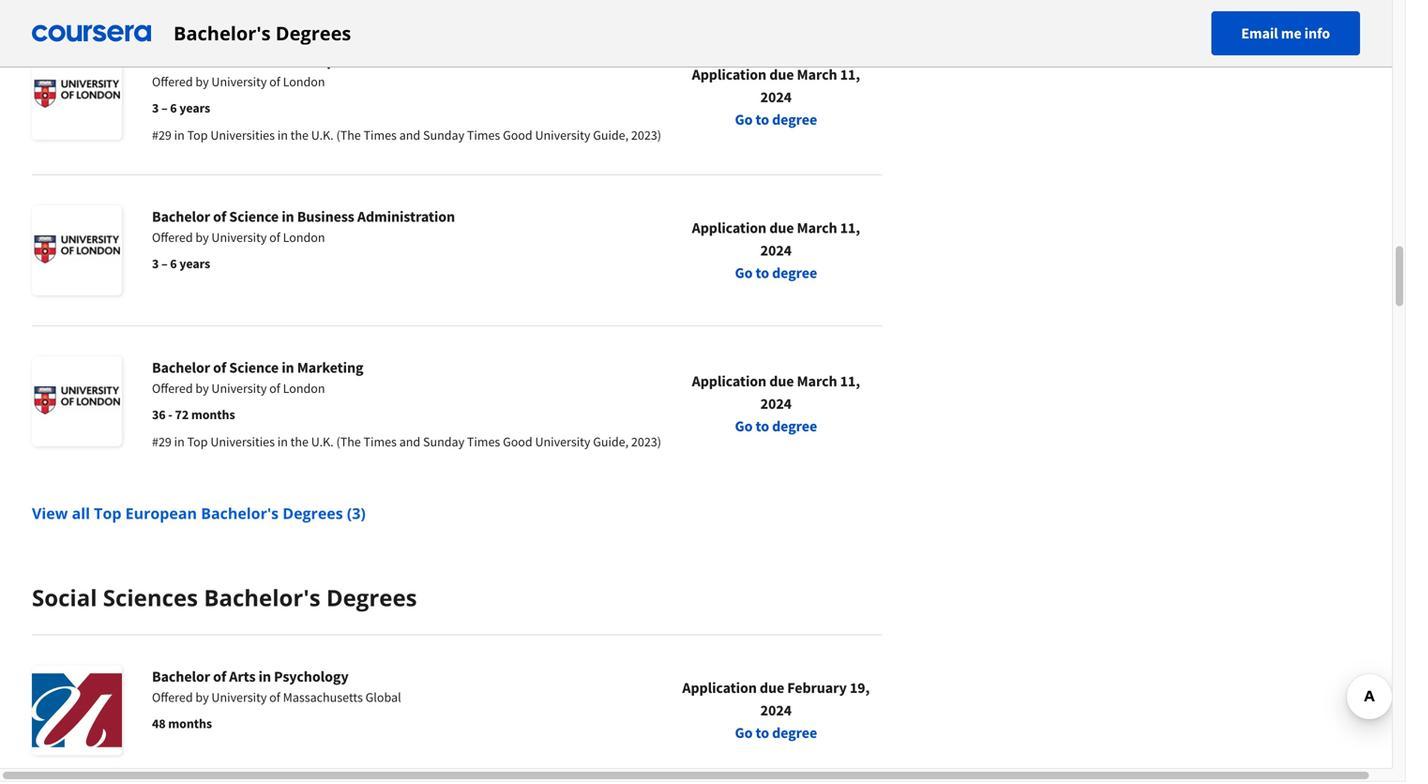 Task type: vqa. For each thing, say whether or not it's contained in the screenshot.
Computer the
yes



Task type: locate. For each thing, give the bounding box(es) containing it.
times
[[364, 127, 397, 144], [467, 127, 500, 144], [364, 434, 397, 450], [467, 434, 500, 450]]

4 to from the top
[[756, 724, 770, 743]]

2 bachelor from the top
[[152, 207, 210, 226]]

1 by from the top
[[196, 73, 209, 90]]

london
[[283, 73, 325, 90], [283, 229, 325, 246], [283, 380, 325, 397]]

6 inside bachelor of science in computer science offered by university of london 3 – 6 years
[[170, 99, 177, 116]]

2 vertical spatial london
[[283, 380, 325, 397]]

application due march 11, 2024 go to degree
[[692, 65, 861, 129], [692, 219, 861, 282], [692, 372, 861, 436]]

science inside bachelor of science in business administration offered by university of london 3 – 6 years
[[229, 207, 279, 226]]

1 vertical spatial #29 in top universities in the u.k. (the times and sunday times good university guide, 2023)
[[152, 434, 662, 450]]

3 application due march 11, 2024 go to degree from the top
[[692, 372, 861, 436]]

science inside bachelor of science in marketing offered by university of london 36 - 72 months
[[229, 358, 279, 377]]

1 vertical spatial (the
[[336, 434, 361, 450]]

1 years from the top
[[180, 99, 210, 116]]

(the up '(3)'
[[336, 434, 361, 450]]

2 go from the top
[[735, 264, 753, 282]]

2 degree from the top
[[772, 264, 818, 282]]

2 university of london image from the top
[[32, 206, 122, 296]]

2 vertical spatial march
[[797, 372, 838, 391]]

bachelor's
[[174, 20, 271, 46], [201, 503, 279, 524], [204, 583, 321, 613]]

in inside "bachelor of arts in psychology offered by university of massachusetts global 48 months"
[[259, 668, 271, 686]]

science left the business
[[229, 207, 279, 226]]

0 vertical spatial guide,
[[593, 127, 629, 144]]

0 vertical spatial #29
[[152, 127, 172, 144]]

2 – from the top
[[161, 255, 168, 272]]

4 bachelor from the top
[[152, 668, 210, 686]]

computer
[[297, 52, 363, 70]]

2 vertical spatial application due march 11, 2024 go to degree
[[692, 372, 861, 436]]

universities
[[211, 127, 275, 144], [211, 434, 275, 450]]

sunday for bachelor of science in computer science
[[423, 127, 465, 144]]

degree for bachelor of arts in psychology
[[772, 724, 818, 743]]

1 guide, from the top
[[593, 127, 629, 144]]

2 offered from the top
[[152, 229, 193, 246]]

all
[[72, 503, 90, 524]]

– for business
[[161, 255, 168, 272]]

3 offered from the top
[[152, 380, 193, 397]]

degrees left '(3)'
[[283, 503, 343, 524]]

3 university of london image from the top
[[32, 357, 122, 447]]

1 vertical spatial march
[[797, 219, 838, 237]]

offered
[[152, 73, 193, 90], [152, 229, 193, 246], [152, 380, 193, 397], [152, 689, 193, 706]]

degrees up computer
[[276, 20, 351, 46]]

go inside application due february 19, 2024 go to degree
[[735, 724, 753, 743]]

march
[[797, 65, 838, 84], [797, 219, 838, 237], [797, 372, 838, 391]]

the for computer
[[291, 127, 309, 144]]

1 vertical spatial london
[[283, 229, 325, 246]]

by inside bachelor of science in business administration offered by university of london 3 – 6 years
[[196, 229, 209, 246]]

2 vertical spatial university of london image
[[32, 357, 122, 447]]

1 vertical spatial 3
[[152, 255, 159, 272]]

0 vertical spatial the
[[291, 127, 309, 144]]

of
[[213, 52, 226, 70], [269, 73, 280, 90], [213, 207, 226, 226], [269, 229, 280, 246], [213, 358, 226, 377], [269, 380, 280, 397], [213, 668, 226, 686], [269, 689, 280, 706]]

1 vertical spatial –
[[161, 255, 168, 272]]

years for computer
[[180, 99, 210, 116]]

london down marketing
[[283, 380, 325, 397]]

(the down computer
[[336, 127, 361, 144]]

2023)
[[631, 127, 662, 144], [631, 434, 662, 450]]

2 march from the top
[[797, 219, 838, 237]]

(the
[[336, 127, 361, 144], [336, 434, 361, 450]]

in
[[282, 52, 294, 70], [174, 127, 185, 144], [278, 127, 288, 144], [282, 207, 294, 226], [282, 358, 294, 377], [174, 434, 185, 450], [278, 434, 288, 450], [259, 668, 271, 686]]

0 vertical spatial months
[[191, 406, 235, 423]]

1 london from the top
[[283, 73, 325, 90]]

the for marketing
[[291, 434, 309, 450]]

2 london from the top
[[283, 229, 325, 246]]

#29 in top universities in the u.k. (the times and sunday times good university guide, 2023) up administration on the top of page
[[152, 127, 662, 144]]

science for computer
[[229, 52, 279, 70]]

1 to from the top
[[756, 110, 770, 129]]

top for bachelor of science in marketing
[[187, 434, 208, 450]]

global
[[366, 689, 401, 706]]

1 and from the top
[[400, 127, 421, 144]]

university of london image
[[32, 50, 122, 140], [32, 206, 122, 296], [32, 357, 122, 447]]

1 vertical spatial university of london image
[[32, 206, 122, 296]]

march for computer
[[797, 65, 838, 84]]

university inside "bachelor of arts in psychology offered by university of massachusetts global 48 months"
[[212, 689, 267, 706]]

2024 inside application due february 19, 2024 go to degree
[[761, 701, 792, 720]]

1 vertical spatial guide,
[[593, 434, 629, 450]]

science left marketing
[[229, 358, 279, 377]]

0 vertical spatial 3
[[152, 99, 159, 116]]

1 vertical spatial 11,
[[840, 219, 861, 237]]

guide, for bachelor of science in marketing
[[593, 434, 629, 450]]

– inside bachelor of science in computer science offered by university of london 3 – 6 years
[[161, 99, 168, 116]]

0 vertical spatial #29 in top universities in the u.k. (the times and sunday times good university guide, 2023)
[[152, 127, 662, 144]]

1 degree from the top
[[772, 110, 818, 129]]

0 vertical spatial 6
[[170, 99, 177, 116]]

u.k. down marketing
[[311, 434, 334, 450]]

2 vertical spatial 11,
[[840, 372, 861, 391]]

6 inside bachelor of science in business administration offered by university of london 3 – 6 years
[[170, 255, 177, 272]]

2 by from the top
[[196, 229, 209, 246]]

0 vertical spatial london
[[283, 73, 325, 90]]

info
[[1305, 24, 1331, 43]]

bachelor
[[152, 52, 210, 70], [152, 207, 210, 226], [152, 358, 210, 377], [152, 668, 210, 686]]

university
[[212, 73, 267, 90], [535, 127, 591, 144], [212, 229, 267, 246], [212, 380, 267, 397], [535, 434, 591, 450], [212, 689, 267, 706]]

0 vertical spatial years
[[180, 99, 210, 116]]

the down bachelor of science in computer science offered by university of london 3 – 6 years
[[291, 127, 309, 144]]

3 for business
[[152, 255, 159, 272]]

1 vertical spatial sunday
[[423, 434, 465, 450]]

3 to from the top
[[756, 417, 770, 436]]

1 (the from the top
[[336, 127, 361, 144]]

1 2023) from the top
[[631, 127, 662, 144]]

bachelor inside bachelor of science in business administration offered by university of london 3 – 6 years
[[152, 207, 210, 226]]

u.k. down bachelor of science in computer science offered by university of london 3 – 6 years
[[311, 127, 334, 144]]

19,
[[850, 679, 870, 698]]

1 vertical spatial degrees
[[283, 503, 343, 524]]

months
[[191, 406, 235, 423], [168, 716, 212, 732]]

1 bachelor from the top
[[152, 52, 210, 70]]

years
[[180, 99, 210, 116], [180, 255, 210, 272]]

1 good from the top
[[503, 127, 533, 144]]

3 2024 from the top
[[761, 395, 792, 413]]

1 #29 from the top
[[152, 127, 172, 144]]

bachelor for psychology
[[152, 668, 210, 686]]

48
[[152, 716, 166, 732]]

2 to from the top
[[756, 264, 770, 282]]

london for business
[[283, 229, 325, 246]]

2 (the from the top
[[336, 434, 361, 450]]

2023) for bachelor of science in marketing
[[631, 434, 662, 450]]

london inside bachelor of science in marketing offered by university of london 36 - 72 months
[[283, 380, 325, 397]]

1 6 from the top
[[170, 99, 177, 116]]

bachelor inside "bachelor of arts in psychology offered by university of massachusetts global 48 months"
[[152, 668, 210, 686]]

in inside bachelor of science in computer science offered by university of london 3 – 6 years
[[282, 52, 294, 70]]

3 by from the top
[[196, 380, 209, 397]]

2 good from the top
[[503, 434, 533, 450]]

1 march from the top
[[797, 65, 838, 84]]

go for bachelor of science in computer science
[[735, 110, 753, 129]]

#29
[[152, 127, 172, 144], [152, 434, 172, 450]]

by
[[196, 73, 209, 90], [196, 229, 209, 246], [196, 380, 209, 397], [196, 689, 209, 706]]

bachelor for marketing
[[152, 358, 210, 377]]

due for bachelor of science in computer science
[[770, 65, 794, 84]]

application for bachelor of arts in psychology
[[683, 679, 757, 698]]

2 sunday from the top
[[423, 434, 465, 450]]

0 vertical spatial march
[[797, 65, 838, 84]]

1 vertical spatial 2023)
[[631, 434, 662, 450]]

degrees
[[276, 20, 351, 46], [283, 503, 343, 524], [326, 583, 417, 613]]

to for bachelor of arts in psychology
[[756, 724, 770, 743]]

3 for computer
[[152, 99, 159, 116]]

degree for bachelor of science in business administration
[[772, 264, 818, 282]]

2024 for bachelor of science in business administration
[[761, 241, 792, 260]]

1 vertical spatial and
[[400, 434, 421, 450]]

london down computer
[[283, 73, 325, 90]]

the down bachelor of science in marketing offered by university of london 36 - 72 months in the left of the page
[[291, 434, 309, 450]]

1 u.k. from the top
[[311, 127, 334, 144]]

top for bachelor of science in computer science
[[187, 127, 208, 144]]

1 vertical spatial the
[[291, 434, 309, 450]]

good
[[503, 127, 533, 144], [503, 434, 533, 450]]

0 vertical spatial application due march 11, 2024 go to degree
[[692, 65, 861, 129]]

0 vertical spatial good
[[503, 127, 533, 144]]

1 vertical spatial months
[[168, 716, 212, 732]]

in inside bachelor of science in marketing offered by university of london 36 - 72 months
[[282, 358, 294, 377]]

1 university of london image from the top
[[32, 50, 122, 140]]

sunday
[[423, 127, 465, 144], [423, 434, 465, 450]]

2 universities from the top
[[211, 434, 275, 450]]

1 vertical spatial years
[[180, 255, 210, 272]]

due
[[770, 65, 794, 84], [770, 219, 794, 237], [770, 372, 794, 391], [760, 679, 785, 698]]

science right computer
[[366, 52, 415, 70]]

degree for bachelor of science in marketing
[[772, 417, 818, 436]]

11, for computer
[[840, 65, 861, 84]]

london for computer
[[283, 73, 325, 90]]

2 and from the top
[[400, 434, 421, 450]]

1 11, from the top
[[840, 65, 861, 84]]

university of london image for bachelor of science in computer science
[[32, 50, 122, 140]]

0 vertical spatial 11,
[[840, 65, 861, 84]]

due for bachelor of arts in psychology
[[760, 679, 785, 698]]

london inside bachelor of science in business administration offered by university of london 3 – 6 years
[[283, 229, 325, 246]]

application for bachelor of science in computer science
[[692, 65, 767, 84]]

bachelor inside bachelor of science in computer science offered by university of london 3 – 6 years
[[152, 52, 210, 70]]

2 6 from the top
[[170, 255, 177, 272]]

email
[[1242, 24, 1279, 43]]

4 2024 from the top
[[761, 701, 792, 720]]

to inside application due february 19, 2024 go to degree
[[756, 724, 770, 743]]

offered inside bachelor of science in computer science offered by university of london 3 – 6 years
[[152, 73, 193, 90]]

guide,
[[593, 127, 629, 144], [593, 434, 629, 450]]

in inside bachelor of science in business administration offered by university of london 3 – 6 years
[[282, 207, 294, 226]]

2 #29 from the top
[[152, 434, 172, 450]]

years inside bachelor of science in computer science offered by university of london 3 – 6 years
[[180, 99, 210, 116]]

2024 for bachelor of science in marketing
[[761, 395, 792, 413]]

3 inside bachelor of science in computer science offered by university of london 3 – 6 years
[[152, 99, 159, 116]]

u.k. for computer
[[311, 127, 334, 144]]

administration
[[357, 207, 455, 226]]

4 by from the top
[[196, 689, 209, 706]]

months inside bachelor of science in marketing offered by university of london 36 - 72 months
[[191, 406, 235, 423]]

1 vertical spatial bachelor's
[[201, 503, 279, 524]]

top
[[187, 127, 208, 144], [187, 434, 208, 450], [94, 503, 121, 524]]

bachelor's right european
[[201, 503, 279, 524]]

application for bachelor of science in business administration
[[692, 219, 767, 237]]

1 2024 from the top
[[761, 88, 792, 107]]

universities down bachelor of science in computer science offered by university of london 3 – 6 years
[[211, 127, 275, 144]]

university of massachusetts global image
[[32, 666, 122, 756]]

– for computer
[[161, 99, 168, 116]]

#29 for bachelor of science in marketing
[[152, 434, 172, 450]]

the
[[291, 127, 309, 144], [291, 434, 309, 450]]

0 vertical spatial –
[[161, 99, 168, 116]]

1 sunday from the top
[[423, 127, 465, 144]]

0 vertical spatial top
[[187, 127, 208, 144]]

4 offered from the top
[[152, 689, 193, 706]]

social
[[32, 583, 97, 613]]

go
[[735, 110, 753, 129], [735, 264, 753, 282], [735, 417, 753, 436], [735, 724, 753, 743]]

3 inside bachelor of science in business administration offered by university of london 3 – 6 years
[[152, 255, 159, 272]]

1 vertical spatial 6
[[170, 255, 177, 272]]

and
[[400, 127, 421, 144], [400, 434, 421, 450]]

years inside bachelor of science in business administration offered by university of london 3 – 6 years
[[180, 255, 210, 272]]

bachelor inside bachelor of science in marketing offered by university of london 36 - 72 months
[[152, 358, 210, 377]]

and for bachelor of science in marketing
[[400, 434, 421, 450]]

1 3 from the top
[[152, 99, 159, 116]]

science for business
[[229, 207, 279, 226]]

application due february 19, 2024 go to degree
[[683, 679, 870, 743]]

3 11, from the top
[[840, 372, 861, 391]]

3 bachelor from the top
[[152, 358, 210, 377]]

degrees down '(3)'
[[326, 583, 417, 613]]

2 the from the top
[[291, 434, 309, 450]]

0 vertical spatial 2023)
[[631, 127, 662, 144]]

4 degree from the top
[[772, 724, 818, 743]]

months right the 48
[[168, 716, 212, 732]]

months inside "bachelor of arts in psychology offered by university of massachusetts global 48 months"
[[168, 716, 212, 732]]

1 vertical spatial universities
[[211, 434, 275, 450]]

0 vertical spatial u.k.
[[311, 127, 334, 144]]

2 #29 in top universities in the u.k. (the times and sunday times good university guide, 2023) from the top
[[152, 434, 662, 450]]

universities down bachelor of science in marketing offered by university of london 36 - 72 months in the left of the page
[[211, 434, 275, 450]]

1 vertical spatial top
[[187, 434, 208, 450]]

1 offered from the top
[[152, 73, 193, 90]]

(3)
[[347, 503, 366, 524]]

science
[[229, 52, 279, 70], [366, 52, 415, 70], [229, 207, 279, 226], [229, 358, 279, 377]]

11,
[[840, 65, 861, 84], [840, 219, 861, 237], [840, 372, 861, 391]]

bachelor's up bachelor of science in computer science offered by university of london 3 – 6 years
[[174, 20, 271, 46]]

1 #29 in top universities in the u.k. (the times and sunday times good university guide, 2023) from the top
[[152, 127, 662, 144]]

– inside bachelor of science in business administration offered by university of london 3 – 6 years
[[161, 255, 168, 272]]

3 london from the top
[[283, 380, 325, 397]]

2 2024 from the top
[[761, 241, 792, 260]]

good for bachelor of science in computer science
[[503, 127, 533, 144]]

and for bachelor of science in computer science
[[400, 127, 421, 144]]

1 the from the top
[[291, 127, 309, 144]]

sunday for bachelor of science in marketing
[[423, 434, 465, 450]]

0 vertical spatial sunday
[[423, 127, 465, 144]]

3
[[152, 99, 159, 116], [152, 255, 159, 272]]

due inside application due february 19, 2024 go to degree
[[760, 679, 785, 698]]

2 u.k. from the top
[[311, 434, 334, 450]]

email me info button
[[1212, 11, 1361, 55]]

6
[[170, 99, 177, 116], [170, 255, 177, 272]]

science down bachelor's degrees on the left top of the page
[[229, 52, 279, 70]]

bachelor's up arts
[[204, 583, 321, 613]]

4 go from the top
[[735, 724, 753, 743]]

1 vertical spatial good
[[503, 434, 533, 450]]

bachelor of arts in psychology offered by university of massachusetts global 48 months
[[152, 668, 401, 732]]

(the for marketing
[[336, 434, 361, 450]]

-
[[168, 406, 173, 423]]

london inside bachelor of science in computer science offered by university of london 3 – 6 years
[[283, 73, 325, 90]]

application
[[692, 65, 767, 84], [692, 219, 767, 237], [692, 372, 767, 391], [683, 679, 757, 698]]

1 go from the top
[[735, 110, 753, 129]]

3 degree from the top
[[772, 417, 818, 436]]

degree
[[772, 110, 818, 129], [772, 264, 818, 282], [772, 417, 818, 436], [772, 724, 818, 743]]

3 go from the top
[[735, 417, 753, 436]]

to for bachelor of science in business administration
[[756, 264, 770, 282]]

view
[[32, 503, 68, 524]]

0 vertical spatial universities
[[211, 127, 275, 144]]

2 2023) from the top
[[631, 434, 662, 450]]

#29 in top universities in the u.k. (the times and sunday times good university guide, 2023)
[[152, 127, 662, 144], [152, 434, 662, 450]]

february
[[788, 679, 847, 698]]

2 years from the top
[[180, 255, 210, 272]]

1 – from the top
[[161, 99, 168, 116]]

view all top european bachelor's degrees (3) link
[[32, 503, 366, 524]]

2024
[[761, 88, 792, 107], [761, 241, 792, 260], [761, 395, 792, 413], [761, 701, 792, 720]]

application inside application due february 19, 2024 go to degree
[[683, 679, 757, 698]]

business
[[297, 207, 355, 226]]

–
[[161, 99, 168, 116], [161, 255, 168, 272]]

0 vertical spatial and
[[400, 127, 421, 144]]

2 vertical spatial degrees
[[326, 583, 417, 613]]

#29 in top universities in the u.k. (the times and sunday times good university guide, 2023) up '(3)'
[[152, 434, 662, 450]]

3 march from the top
[[797, 372, 838, 391]]

months right "72"
[[191, 406, 235, 423]]

1 vertical spatial #29
[[152, 434, 172, 450]]

0 vertical spatial university of london image
[[32, 50, 122, 140]]

2 3 from the top
[[152, 255, 159, 272]]

1 application due march 11, 2024 go to degree from the top
[[692, 65, 861, 129]]

2 guide, from the top
[[593, 434, 629, 450]]

1 vertical spatial u.k.
[[311, 434, 334, 450]]

to
[[756, 110, 770, 129], [756, 264, 770, 282], [756, 417, 770, 436], [756, 724, 770, 743]]

degree inside application due february 19, 2024 go to degree
[[772, 724, 818, 743]]

1 vertical spatial application due march 11, 2024 go to degree
[[692, 219, 861, 282]]

march for marketing
[[797, 372, 838, 391]]

0 vertical spatial (the
[[336, 127, 361, 144]]

u.k.
[[311, 127, 334, 144], [311, 434, 334, 450]]

sciences
[[103, 583, 198, 613]]

1 universities from the top
[[211, 127, 275, 144]]

london down the business
[[283, 229, 325, 246]]



Task type: describe. For each thing, give the bounding box(es) containing it.
bachelor of science in marketing offered by university of london 36 - 72 months
[[152, 358, 364, 423]]

degree for bachelor of science in computer science
[[772, 110, 818, 129]]

#29 in top universities in the u.k. (the times and sunday times good university guide, 2023) for bachelor of science in computer science
[[152, 127, 662, 144]]

me
[[1282, 24, 1302, 43]]

36
[[152, 406, 166, 423]]

go for bachelor of arts in psychology
[[735, 724, 753, 743]]

years for business
[[180, 255, 210, 272]]

#29 in top universities in the u.k. (the times and sunday times good university guide, 2023) for bachelor of science in marketing
[[152, 434, 662, 450]]

0 vertical spatial degrees
[[276, 20, 351, 46]]

6 for business
[[170, 255, 177, 272]]

universities for marketing
[[211, 434, 275, 450]]

offered inside bachelor of science in marketing offered by university of london 36 - 72 months
[[152, 380, 193, 397]]

72
[[175, 406, 189, 423]]

offered inside bachelor of science in business administration offered by university of london 3 – 6 years
[[152, 229, 193, 246]]

2023) for bachelor of science in computer science
[[631, 127, 662, 144]]

massachusetts
[[283, 689, 363, 706]]

guide, for bachelor of science in computer science
[[593, 127, 629, 144]]

u.k. for marketing
[[311, 434, 334, 450]]

6 for computer
[[170, 99, 177, 116]]

by inside bachelor of science in marketing offered by university of london 36 - 72 months
[[196, 380, 209, 397]]

university inside bachelor of science in business administration offered by university of london 3 – 6 years
[[212, 229, 267, 246]]

due for bachelor of science in business administration
[[770, 219, 794, 237]]

offered inside "bachelor of arts in psychology offered by university of massachusetts global 48 months"
[[152, 689, 193, 706]]

2024 for bachelor of science in computer science
[[761, 88, 792, 107]]

0 vertical spatial bachelor's
[[174, 20, 271, 46]]

science for marketing
[[229, 358, 279, 377]]

bachelor's degrees
[[174, 20, 351, 46]]

(the for computer
[[336, 127, 361, 144]]

#29 for bachelor of science in computer science
[[152, 127, 172, 144]]

marketing
[[297, 358, 364, 377]]

universities for computer
[[211, 127, 275, 144]]

arts
[[229, 668, 256, 686]]

2 vertical spatial bachelor's
[[204, 583, 321, 613]]

to for bachelor of science in computer science
[[756, 110, 770, 129]]

go for bachelor of science in marketing
[[735, 417, 753, 436]]

email me info
[[1242, 24, 1331, 43]]

to for bachelor of science in marketing
[[756, 417, 770, 436]]

coursera image
[[32, 18, 151, 48]]

bachelor of science in business administration offered by university of london 3 – 6 years
[[152, 207, 455, 272]]

application for bachelor of science in marketing
[[692, 372, 767, 391]]

2 application due march 11, 2024 go to degree from the top
[[692, 219, 861, 282]]

social sciences bachelor's degrees
[[32, 583, 417, 613]]

view all top european bachelor's degrees (3)
[[32, 503, 366, 524]]

due for bachelor of science in marketing
[[770, 372, 794, 391]]

university of london image for bachelor of science in marketing
[[32, 357, 122, 447]]

european
[[125, 503, 197, 524]]

good for bachelor of science in marketing
[[503, 434, 533, 450]]

2 11, from the top
[[840, 219, 861, 237]]

2024 for bachelor of arts in psychology
[[761, 701, 792, 720]]

bachelor for computer
[[152, 52, 210, 70]]

go for bachelor of science in business administration
[[735, 264, 753, 282]]

application due march 11, 2024 go to degree for computer
[[692, 65, 861, 129]]

university inside bachelor of science in marketing offered by university of london 36 - 72 months
[[212, 380, 267, 397]]

university of london image for bachelor of science in business administration
[[32, 206, 122, 296]]

by inside bachelor of science in computer science offered by university of london 3 – 6 years
[[196, 73, 209, 90]]

university inside bachelor of science in computer science offered by university of london 3 – 6 years
[[212, 73, 267, 90]]

bachelor of science in computer science offered by university of london 3 – 6 years
[[152, 52, 415, 116]]

psychology
[[274, 668, 349, 686]]

2 vertical spatial top
[[94, 503, 121, 524]]

bachelor for business
[[152, 207, 210, 226]]

11, for marketing
[[840, 372, 861, 391]]

application due march 11, 2024 go to degree for marketing
[[692, 372, 861, 436]]

by inside "bachelor of arts in psychology offered by university of massachusetts global 48 months"
[[196, 689, 209, 706]]



